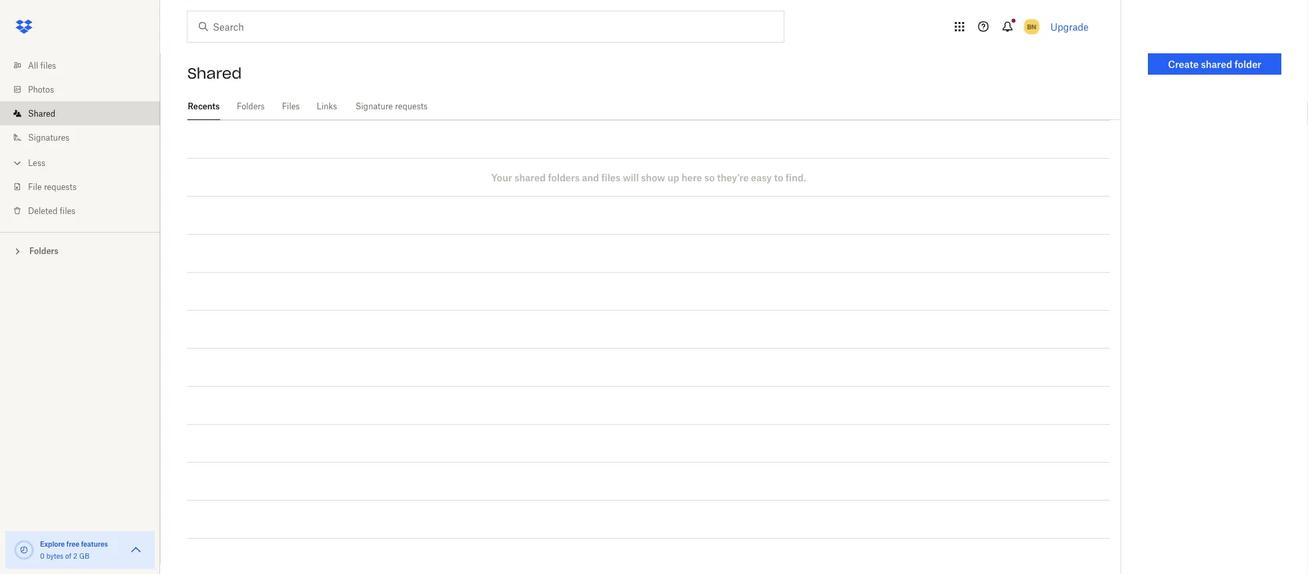 Task type: locate. For each thing, give the bounding box(es) containing it.
files for deleted files
[[60, 206, 75, 216]]

less
[[28, 158, 45, 168]]

bn
[[1027, 22, 1037, 31]]

dropbox image
[[11, 13, 37, 40]]

folders button
[[0, 241, 160, 261]]

files right all at the top left
[[40, 60, 56, 70]]

folders left files on the left of the page
[[237, 101, 265, 111]]

1 vertical spatial folders
[[29, 246, 58, 256]]

0 horizontal spatial shared
[[28, 108, 55, 118]]

folders
[[237, 101, 265, 111], [29, 246, 58, 256]]

folder
[[1235, 58, 1262, 70]]

files inside the deleted files link
[[60, 206, 75, 216]]

requests
[[395, 101, 428, 111], [44, 182, 77, 192]]

create shared folder
[[1168, 58, 1262, 70]]

files for all files
[[40, 60, 56, 70]]

1 horizontal spatial shared
[[187, 64, 242, 83]]

shared link
[[11, 101, 160, 125]]

0 horizontal spatial folders
[[29, 246, 58, 256]]

requests right signature
[[395, 101, 428, 111]]

1 vertical spatial files
[[602, 172, 621, 183]]

and
[[582, 172, 599, 183]]

shared right your
[[515, 172, 546, 183]]

gb
[[79, 552, 90, 560]]

so
[[705, 172, 715, 183]]

folders inside folders link
[[237, 101, 265, 111]]

signatures link
[[11, 125, 160, 149]]

requests inside tab list
[[395, 101, 428, 111]]

list
[[0, 45, 160, 232]]

files inside all files link
[[40, 60, 56, 70]]

they're
[[717, 172, 749, 183]]

quota usage element
[[13, 540, 35, 561]]

deleted files link
[[11, 199, 160, 223]]

shared
[[187, 64, 242, 83], [28, 108, 55, 118]]

all
[[28, 60, 38, 70]]

0
[[40, 552, 45, 560]]

2 vertical spatial files
[[60, 206, 75, 216]]

1 horizontal spatial requests
[[395, 101, 428, 111]]

0 horizontal spatial files
[[40, 60, 56, 70]]

shared down photos in the top left of the page
[[28, 108, 55, 118]]

files
[[40, 60, 56, 70], [602, 172, 621, 183], [60, 206, 75, 216]]

links link
[[316, 93, 338, 118]]

0 vertical spatial folders
[[237, 101, 265, 111]]

1 vertical spatial requests
[[44, 182, 77, 192]]

files link
[[282, 93, 300, 118]]

requests inside list
[[44, 182, 77, 192]]

your shared folders and files will show up here so they're easy to find.
[[491, 172, 806, 183]]

0 horizontal spatial requests
[[44, 182, 77, 192]]

1 horizontal spatial folders
[[237, 101, 265, 111]]

files right deleted
[[60, 206, 75, 216]]

1 vertical spatial shared
[[515, 172, 546, 183]]

files left will
[[602, 172, 621, 183]]

create shared folder button
[[1148, 53, 1282, 75]]

0 vertical spatial requests
[[395, 101, 428, 111]]

0 vertical spatial shared
[[1201, 58, 1233, 70]]

photos link
[[11, 77, 160, 101]]

shared up recents link
[[187, 64, 242, 83]]

shared left folder
[[1201, 58, 1233, 70]]

find.
[[786, 172, 806, 183]]

0 vertical spatial files
[[40, 60, 56, 70]]

folders down deleted
[[29, 246, 58, 256]]

1 horizontal spatial files
[[60, 206, 75, 216]]

requests right 'file'
[[44, 182, 77, 192]]

tab list
[[187, 93, 1121, 120]]

deleted
[[28, 206, 58, 216]]

shared inside button
[[1201, 58, 1233, 70]]

signature requests link
[[354, 93, 430, 118]]

0 vertical spatial shared
[[187, 64, 242, 83]]

0 horizontal spatial shared
[[515, 172, 546, 183]]

your
[[491, 172, 512, 183]]

1 horizontal spatial shared
[[1201, 58, 1233, 70]]

1 vertical spatial shared
[[28, 108, 55, 118]]

shared
[[1201, 58, 1233, 70], [515, 172, 546, 183]]

will
[[623, 172, 639, 183]]

recents
[[188, 101, 220, 111]]



Task type: describe. For each thing, give the bounding box(es) containing it.
shared for create
[[1201, 58, 1233, 70]]

explore
[[40, 540, 65, 548]]

2 horizontal spatial files
[[602, 172, 621, 183]]

folders inside 'folders' button
[[29, 246, 58, 256]]

folders link
[[236, 93, 266, 118]]

easy
[[751, 172, 772, 183]]

to
[[774, 172, 784, 183]]

create
[[1168, 58, 1199, 70]]

bytes
[[46, 552, 63, 560]]

all files link
[[11, 53, 160, 77]]

list containing all files
[[0, 45, 160, 232]]

shared inside the shared link
[[28, 108, 55, 118]]

shared list item
[[0, 101, 160, 125]]

features
[[81, 540, 108, 548]]

shared for your
[[515, 172, 546, 183]]

folders
[[548, 172, 580, 183]]

file
[[28, 182, 42, 192]]

of
[[65, 552, 71, 560]]

tab list containing recents
[[187, 93, 1121, 120]]

signatures
[[28, 132, 69, 142]]

photos
[[28, 84, 54, 94]]

free
[[66, 540, 79, 548]]

files
[[282, 101, 300, 111]]

file requests link
[[11, 175, 160, 199]]

less image
[[11, 156, 24, 170]]

show
[[641, 172, 665, 183]]

recents link
[[187, 93, 220, 118]]

bn button
[[1021, 16, 1043, 37]]

all files
[[28, 60, 56, 70]]

requests for file requests
[[44, 182, 77, 192]]

upgrade link
[[1051, 21, 1089, 32]]

2
[[73, 552, 77, 560]]

signature
[[356, 101, 393, 111]]

links
[[317, 101, 337, 111]]

signature requests
[[356, 101, 428, 111]]

up
[[668, 172, 679, 183]]

here
[[682, 172, 702, 183]]

Search in folder "Dropbox" text field
[[213, 19, 757, 34]]

explore free features 0 bytes of 2 gb
[[40, 540, 108, 560]]

file requests
[[28, 182, 77, 192]]

deleted files
[[28, 206, 75, 216]]

requests for signature requests
[[395, 101, 428, 111]]

upgrade
[[1051, 21, 1089, 32]]



Task type: vqa. For each thing, say whether or not it's contained in the screenshot.
Deleted files link in the top of the page
yes



